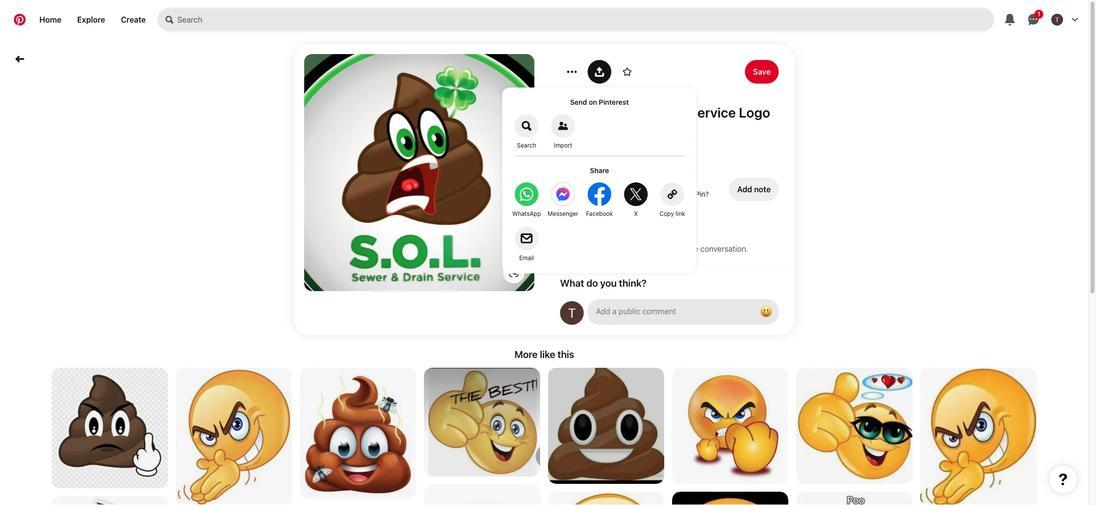 Task type: locate. For each thing, give the bounding box(es) containing it.
want
[[602, 190, 617, 198]]

home link
[[32, 8, 69, 32]]

0 horizontal spatial this may contain: an emoticive smiley face making a hand gesture image
[[176, 368, 292, 506]]

1 horizontal spatial to
[[619, 190, 626, 198]]

remember
[[627, 190, 660, 198]]

1 horizontal spatial this
[[682, 190, 694, 198]]

add left one
[[627, 244, 642, 254]]

yet!
[[612, 244, 625, 254]]

save
[[753, 67, 771, 77]]

this left pin?
[[682, 190, 694, 198]]

do left self
[[579, 190, 587, 198]]

0 horizontal spatial you
[[589, 190, 600, 198]]

note to self what do you want to remember about this pin?
[[560, 181, 709, 198]]

like
[[540, 349, 555, 360]]

messenger
[[548, 210, 578, 217]]

😃
[[760, 305, 772, 319]]

terry turtle avatar link image
[[560, 129, 584, 152]]

1 horizontal spatial add
[[737, 185, 752, 194]]

what up the terryturtle85 icon
[[560, 277, 584, 289]]

conversation.
[[700, 244, 748, 254]]

drain
[[653, 104, 686, 121]]

what
[[560, 190, 577, 198], [560, 277, 584, 289]]

no comments yet! add one to start the conversation.
[[560, 244, 748, 254]]

what inside note to self what do you want to remember about this pin?
[[560, 190, 577, 198]]

send
[[570, 98, 587, 106]]

home
[[39, 15, 61, 24]]

0 vertical spatial add
[[737, 185, 752, 194]]

to left self
[[580, 181, 588, 190]]

this may contain: an emo emo emo emo emo emo emo emo emo sticker image
[[52, 497, 168, 506]]

what up messenger
[[560, 190, 577, 198]]

1 vertical spatial add
[[627, 244, 642, 254]]

this contains an image of: oops image
[[796, 492, 912, 506]]

1 vertical spatial what
[[560, 277, 584, 289]]

email
[[519, 255, 534, 261]]

this may contain: an emoticive smiley face making a hand gesture image
[[176, 368, 292, 506], [920, 368, 1037, 506]]

this may contain: an emo emo emo emo emo emo emo emo emo emo emo emo em someones emo emo emo emo emo emo emo emo emo emo emo emo emo emo image
[[548, 368, 664, 485]]

0 vertical spatial this
[[682, 190, 694, 198]]

story pin image image
[[304, 54, 535, 292]]

you left want
[[589, 190, 600, 198]]

you
[[589, 190, 600, 198], [600, 277, 617, 289]]

0 vertical spatial what
[[560, 190, 577, 198]]

add note
[[737, 185, 771, 194]]

to right one
[[659, 244, 666, 254]]

0 vertical spatial do
[[579, 190, 587, 198]]

add
[[737, 185, 752, 194], [627, 244, 642, 254]]

x
[[634, 210, 638, 217]]

explore
[[77, 15, 105, 24]]

1 vertical spatial this
[[558, 349, 574, 360]]

more
[[515, 349, 538, 360]]

link
[[676, 210, 685, 217]]

explore link
[[69, 8, 113, 32]]

0 horizontal spatial this
[[558, 349, 574, 360]]

this
[[682, 190, 694, 198], [558, 349, 574, 360]]

add inside button
[[737, 185, 752, 194]]

what do you think?
[[560, 277, 647, 289]]

1 vertical spatial you
[[600, 277, 617, 289]]

pinterest
[[599, 98, 629, 106]]

copy link
[[660, 210, 685, 217]]

list
[[0, 368, 1089, 506]]

sewer
[[598, 104, 637, 121]]

add left the note
[[737, 185, 752, 194]]

1 vertical spatial do
[[586, 277, 598, 289]]

0 horizontal spatial to
[[580, 181, 588, 190]]

1 horizontal spatial this may contain: an emoticive smiley face making a hand gesture image
[[920, 368, 1037, 506]]

note
[[754, 185, 771, 194]]

😃 button
[[588, 300, 779, 325], [756, 303, 776, 322]]

add note button
[[729, 178, 779, 201]]

do
[[579, 190, 587, 198], [586, 277, 598, 289]]

do down the comments on the right of the page
[[586, 277, 598, 289]]

to
[[580, 181, 588, 190], [619, 190, 626, 198], [659, 244, 666, 254]]

whatsapp
[[512, 210, 541, 217]]

this may contain: an emoticive yellow smiley face with big blue eyes and one hand on his chin image
[[672, 368, 788, 485]]

terryturtle85 image
[[560, 302, 584, 325]]

to right want
[[619, 190, 626, 198]]

1 what from the top
[[560, 190, 577, 198]]

0 vertical spatial you
[[589, 190, 600, 198]]

this may contain: an emoticive smiley face giving the thumbs up sign with the words the best image
[[424, 368, 540, 477]]

you left think?
[[600, 277, 617, 289]]

this right like
[[558, 349, 574, 360]]

on
[[589, 98, 597, 106]]



Task type: vqa. For each thing, say whether or not it's contained in the screenshot.
TUNE
no



Task type: describe. For each thing, give the bounding box(es) containing it.
1 horizontal spatial you
[[600, 277, 617, 289]]

service
[[689, 104, 736, 121]]

1 button
[[1022, 8, 1045, 32]]

s.o.l. sewer & drain service logo link
[[560, 104, 779, 121]]

one
[[644, 244, 657, 254]]

2 this may contain: an emoticive smiley face making a hand gesture image from the left
[[920, 368, 1037, 506]]

this may contain: an emoticive smiley face with sunglasses and hearts above it image
[[796, 368, 912, 485]]

this inside note to self what do you want to remember about this pin?
[[682, 190, 694, 198]]

self
[[589, 181, 603, 190]]

import
[[554, 142, 572, 149]]

Add a public comment field
[[596, 307, 748, 316]]

comments
[[572, 244, 610, 254]]

share on messenger image
[[551, 183, 575, 206]]

start
[[668, 244, 685, 254]]

&
[[640, 104, 650, 121]]

search
[[517, 142, 536, 149]]

send on pinterest
[[570, 98, 629, 106]]

logo
[[739, 104, 770, 121]]

no
[[560, 244, 570, 254]]

s.o.l.
[[560, 104, 595, 121]]

about
[[662, 190, 680, 198]]

this may contain: an emo emo emo emo emo emo emo emo emo emo emo emo em and emo emo emo emo emo emo emo emo emo emo emo emo emo emo em image
[[52, 368, 168, 489]]

1
[[1038, 11, 1040, 17]]

think?
[[619, 277, 647, 289]]

share on facebook image
[[588, 183, 611, 206]]

0 horizontal spatial add
[[627, 244, 642, 254]]

more like this
[[515, 349, 574, 360]]

share on twitter image
[[624, 183, 648, 206]]

this may contain: an emoticive smiley face with one hand up and two fingers in the air image
[[424, 485, 540, 506]]

create
[[121, 15, 146, 24]]

2 what from the top
[[560, 277, 584, 289]]

Search text field
[[177, 8, 994, 32]]

this may contain: an emoticive smiley face holding his hands to his mouth image
[[548, 492, 664, 506]]

note
[[560, 181, 578, 190]]

facebook
[[586, 210, 613, 217]]

terry turtle image
[[1051, 14, 1063, 26]]

you inside note to self what do you want to remember about this pin?
[[589, 190, 600, 198]]

s.o.l. sewer & drain service logo
[[560, 104, 770, 121]]

create link
[[113, 8, 154, 32]]

8,171 emoticones vectores, ilustraciones y gráficos - 123rf image
[[300, 368, 416, 500]]

the
[[687, 244, 698, 254]]

2 horizontal spatial to
[[659, 244, 666, 254]]

this contains an image of: image
[[672, 492, 788, 506]]

copy
[[660, 210, 674, 217]]

share on email image
[[515, 227, 538, 251]]

1 this may contain: an emoticive smiley face making a hand gesture image from the left
[[176, 368, 292, 506]]

search icon image
[[166, 16, 173, 24]]

do inside note to self what do you want to remember about this pin?
[[579, 190, 587, 198]]

share
[[590, 167, 609, 175]]

save button
[[745, 60, 779, 84]]

pin?
[[696, 190, 709, 198]]



